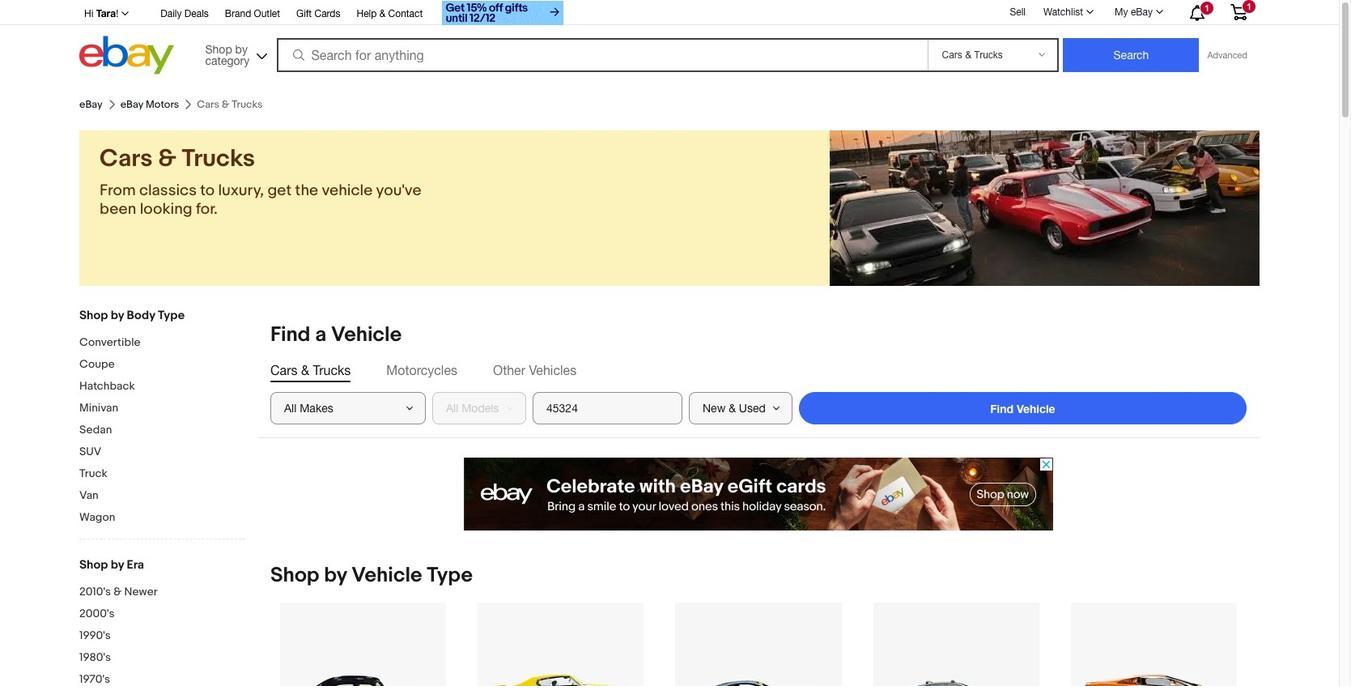 Task type: describe. For each thing, give the bounding box(es) containing it.
2010's
[[79, 585, 111, 599]]

watchlist
[[1044, 6, 1084, 18]]

by for vehicle
[[324, 563, 347, 588]]

minivan link
[[79, 401, 245, 416]]

minivan
[[79, 401, 118, 415]]

van link
[[79, 488, 245, 504]]

brand
[[225, 8, 251, 19]]

sedan link
[[79, 423, 245, 438]]

!
[[116, 8, 118, 19]]

gift
[[296, 8, 312, 19]]

a
[[315, 322, 327, 347]]

shop by body type
[[79, 308, 185, 323]]

watchlist link
[[1035, 2, 1102, 22]]

sell link
[[1003, 6, 1034, 18]]

my
[[1115, 6, 1129, 18]]

newer
[[124, 585, 158, 599]]

shop by category button
[[198, 36, 271, 71]]

ebay link
[[79, 98, 103, 111]]

cars & trucks from classics to luxury, get the vehicle you've been looking for.
[[100, 144, 422, 219]]

the
[[295, 181, 318, 200]]

by for era
[[111, 557, 124, 573]]

from
[[100, 181, 136, 200]]

1990's
[[79, 629, 111, 642]]

gift cards
[[296, 8, 341, 19]]

main content containing find a vehicle
[[258, 309, 1260, 686]]

tara
[[96, 7, 116, 19]]

& for 2010's & newer 2000's 1990's 1980's
[[114, 585, 122, 599]]

motors
[[146, 98, 179, 111]]

brand outlet
[[225, 8, 280, 19]]

contact
[[388, 8, 423, 19]]

shop by vehicle type
[[271, 563, 473, 588]]

convertible coupe hatchback minivan sedan suv truck van wagon
[[79, 335, 141, 524]]

shop for shop by vehicle type
[[271, 563, 320, 588]]

vehicles
[[529, 363, 577, 377]]

vehicle for shop by vehicle type
[[352, 563, 422, 588]]

cars & trucks
[[271, 363, 351, 377]]

convertible
[[79, 335, 141, 349]]

shop by category
[[205, 43, 250, 67]]

& for cars & trucks from classics to luxury, get the vehicle you've been looking for.
[[158, 144, 176, 173]]

shop by category banner
[[75, 0, 1260, 79]]

find for find vehicle
[[991, 401, 1014, 415]]

hatchback
[[79, 379, 135, 393]]

looking
[[140, 200, 192, 219]]

1980's link
[[79, 650, 245, 666]]

you've
[[376, 181, 422, 200]]

era
[[127, 557, 144, 573]]

none submit inside shop by category banner
[[1064, 38, 1200, 72]]

1980's
[[79, 650, 111, 664]]

wagon link
[[79, 510, 245, 526]]

help & contact
[[357, 8, 423, 19]]

other vehicles
[[493, 363, 577, 377]]

advanced link
[[1200, 39, 1256, 71]]

find vehicle
[[991, 401, 1056, 415]]

1 button
[[1176, 1, 1218, 23]]

trucks for cars & trucks from classics to luxury, get the vehicle you've been looking for.
[[182, 144, 255, 173]]

ZIP Code (Required) text field
[[533, 392, 683, 424]]

find a vehicle
[[271, 322, 402, 347]]

my ebay link
[[1107, 2, 1171, 22]]

for.
[[196, 200, 218, 219]]

2000's link
[[79, 607, 245, 622]]

sedan
[[79, 423, 112, 437]]

cars for cars & trucks
[[271, 363, 298, 377]]

help & contact link
[[357, 6, 423, 23]]

van
[[79, 488, 99, 502]]

type for shop by vehicle type
[[427, 563, 473, 588]]

ebay for ebay
[[79, 98, 103, 111]]

luxury,
[[218, 181, 264, 200]]

ebay motors link
[[120, 98, 179, 111]]



Task type: vqa. For each thing, say whether or not it's contained in the screenshot.
the rightmost Find
yes



Task type: locate. For each thing, give the bounding box(es) containing it.
get an extra 15% off image
[[442, 1, 564, 25]]

& right help at top left
[[380, 8, 386, 19]]

vehicle
[[331, 322, 402, 347], [1017, 401, 1056, 415], [352, 563, 422, 588]]

type for shop by body type
[[158, 308, 185, 323]]

ebay
[[1131, 6, 1153, 18], [79, 98, 103, 111], [120, 98, 143, 111]]

find inside button
[[991, 401, 1014, 415]]

account navigation
[[75, 0, 1260, 28]]

tab list containing cars & trucks
[[271, 361, 1247, 379]]

shop for shop by category
[[205, 43, 232, 55]]

shop for shop by era
[[79, 557, 108, 573]]

2 vertical spatial vehicle
[[352, 563, 422, 588]]

coupe
[[79, 357, 115, 371]]

& for cars & trucks
[[301, 363, 309, 377]]

ebay left ebay motors
[[79, 98, 103, 111]]

1 right 1 "dropdown button" on the top right of the page
[[1247, 2, 1252, 11]]

1 vertical spatial cars
[[271, 363, 298, 377]]

find
[[271, 322, 311, 347], [991, 401, 1014, 415]]

1 horizontal spatial type
[[427, 563, 473, 588]]

& inside cars & trucks from classics to luxury, get the vehicle you've been looking for.
[[158, 144, 176, 173]]

to
[[200, 181, 215, 200]]

1 for 1 "dropdown button" on the top right of the page
[[1205, 3, 1210, 13]]

0 vertical spatial find
[[271, 322, 311, 347]]

my ebay
[[1115, 6, 1153, 18]]

truck link
[[79, 467, 245, 482]]

coupe link
[[79, 357, 245, 373]]

suv link
[[79, 445, 245, 460]]

ebay left the 'motors'
[[120, 98, 143, 111]]

tab list
[[271, 361, 1247, 379]]

cars down the find a vehicle
[[271, 363, 298, 377]]

1 horizontal spatial 1
[[1247, 2, 1252, 11]]

0 vertical spatial cars
[[100, 144, 153, 173]]

1990's link
[[79, 629, 245, 644]]

find vehicle button
[[799, 392, 1247, 424]]

sell
[[1010, 6, 1026, 18]]

0 horizontal spatial ebay
[[79, 98, 103, 111]]

list
[[258, 602, 1260, 686]]

been
[[100, 200, 136, 219]]

daily
[[161, 8, 182, 19]]

tab list inside main content
[[271, 361, 1247, 379]]

ebay for ebay motors
[[120, 98, 143, 111]]

0 horizontal spatial 1
[[1205, 3, 1210, 13]]

cards
[[315, 8, 341, 19]]

trucks inside cars & trucks from classics to luxury, get the vehicle you've been looking for.
[[182, 144, 255, 173]]

daily deals link
[[161, 6, 209, 23]]

ebay right my
[[1131, 6, 1153, 18]]

by for body
[[111, 308, 124, 323]]

1
[[1247, 2, 1252, 11], [1205, 3, 1210, 13]]

find for find a vehicle
[[271, 322, 311, 347]]

2010's & newer 2000's 1990's 1980's
[[79, 585, 158, 664]]

1 horizontal spatial trucks
[[313, 363, 351, 377]]

other
[[493, 363, 526, 377]]

& up classics
[[158, 144, 176, 173]]

0 horizontal spatial trucks
[[182, 144, 255, 173]]

trucks inside tab list
[[313, 363, 351, 377]]

motorcycles
[[387, 363, 458, 377]]

advanced
[[1208, 50, 1248, 60]]

vehicle inside button
[[1017, 401, 1056, 415]]

help
[[357, 8, 377, 19]]

daily deals
[[161, 8, 209, 19]]

main content
[[258, 309, 1260, 686]]

hi
[[84, 8, 93, 19]]

shop inside shop by category
[[205, 43, 232, 55]]

trucks for cars & trucks
[[313, 363, 351, 377]]

classics
[[139, 181, 197, 200]]

trucks up to
[[182, 144, 255, 173]]

& right the 2010's
[[114, 585, 122, 599]]

None submit
[[1064, 38, 1200, 72]]

vehicle for find a vehicle
[[331, 322, 402, 347]]

ebay inside "link"
[[1131, 6, 1153, 18]]

shop inside main content
[[271, 563, 320, 588]]

vehicle
[[322, 181, 373, 200]]

truck
[[79, 467, 107, 480]]

by inside main content
[[324, 563, 347, 588]]

1 inside "dropdown button"
[[1205, 3, 1210, 13]]

brand outlet link
[[225, 6, 280, 23]]

1 left 1 link
[[1205, 3, 1210, 13]]

outlet
[[254, 8, 280, 19]]

&
[[380, 8, 386, 19], [158, 144, 176, 173], [301, 363, 309, 377], [114, 585, 122, 599]]

2 horizontal spatial ebay
[[1131, 6, 1153, 18]]

& for help & contact
[[380, 8, 386, 19]]

deals
[[185, 8, 209, 19]]

1 horizontal spatial find
[[991, 401, 1014, 415]]

2000's
[[79, 607, 115, 620]]

shop for shop by body type
[[79, 308, 108, 323]]

cars up the from
[[100, 144, 153, 173]]

cars for cars & trucks from classics to luxury, get the vehicle you've been looking for.
[[100, 144, 153, 173]]

shop by era
[[79, 557, 144, 573]]

hatchback link
[[79, 379, 245, 394]]

0 horizontal spatial cars
[[100, 144, 153, 173]]

1 horizontal spatial ebay
[[120, 98, 143, 111]]

& inside account navigation
[[380, 8, 386, 19]]

trucks down the find a vehicle
[[313, 363, 351, 377]]

by inside shop by category
[[235, 43, 248, 55]]

0 vertical spatial type
[[158, 308, 185, 323]]

cars inside tab list
[[271, 363, 298, 377]]

1 for 1 link
[[1247, 2, 1252, 11]]

0 horizontal spatial type
[[158, 308, 185, 323]]

type
[[158, 308, 185, 323], [427, 563, 473, 588]]

ebay motors
[[120, 98, 179, 111]]

0 vertical spatial trucks
[[182, 144, 255, 173]]

hi tara !
[[84, 7, 118, 19]]

trucks
[[182, 144, 255, 173], [313, 363, 351, 377]]

category
[[205, 54, 250, 67]]

suv
[[79, 445, 102, 458]]

1 vertical spatial type
[[427, 563, 473, 588]]

& inside 2010's & newer 2000's 1990's 1980's
[[114, 585, 122, 599]]

body
[[127, 308, 155, 323]]

Search for anything text field
[[279, 40, 925, 70]]

convertible link
[[79, 335, 245, 351]]

& inside tab list
[[301, 363, 309, 377]]

cars
[[100, 144, 153, 173], [271, 363, 298, 377]]

wagon
[[79, 510, 115, 524]]

by
[[235, 43, 248, 55], [111, 308, 124, 323], [111, 557, 124, 573], [324, 563, 347, 588]]

1 horizontal spatial cars
[[271, 363, 298, 377]]

by for category
[[235, 43, 248, 55]]

get
[[268, 181, 292, 200]]

shop
[[205, 43, 232, 55], [79, 308, 108, 323], [79, 557, 108, 573], [271, 563, 320, 588]]

1 vertical spatial vehicle
[[1017, 401, 1056, 415]]

1 vertical spatial find
[[991, 401, 1014, 415]]

2010's & newer link
[[79, 585, 245, 600]]

advertisement region
[[464, 458, 1054, 531]]

0 horizontal spatial find
[[271, 322, 311, 347]]

& down the find a vehicle
[[301, 363, 309, 377]]

type inside main content
[[427, 563, 473, 588]]

1 link
[[1221, 0, 1258, 23]]

0 vertical spatial vehicle
[[331, 322, 402, 347]]

cars inside cars & trucks from classics to luxury, get the vehicle you've been looking for.
[[100, 144, 153, 173]]

gift cards link
[[296, 6, 341, 23]]

1 vertical spatial trucks
[[313, 363, 351, 377]]



